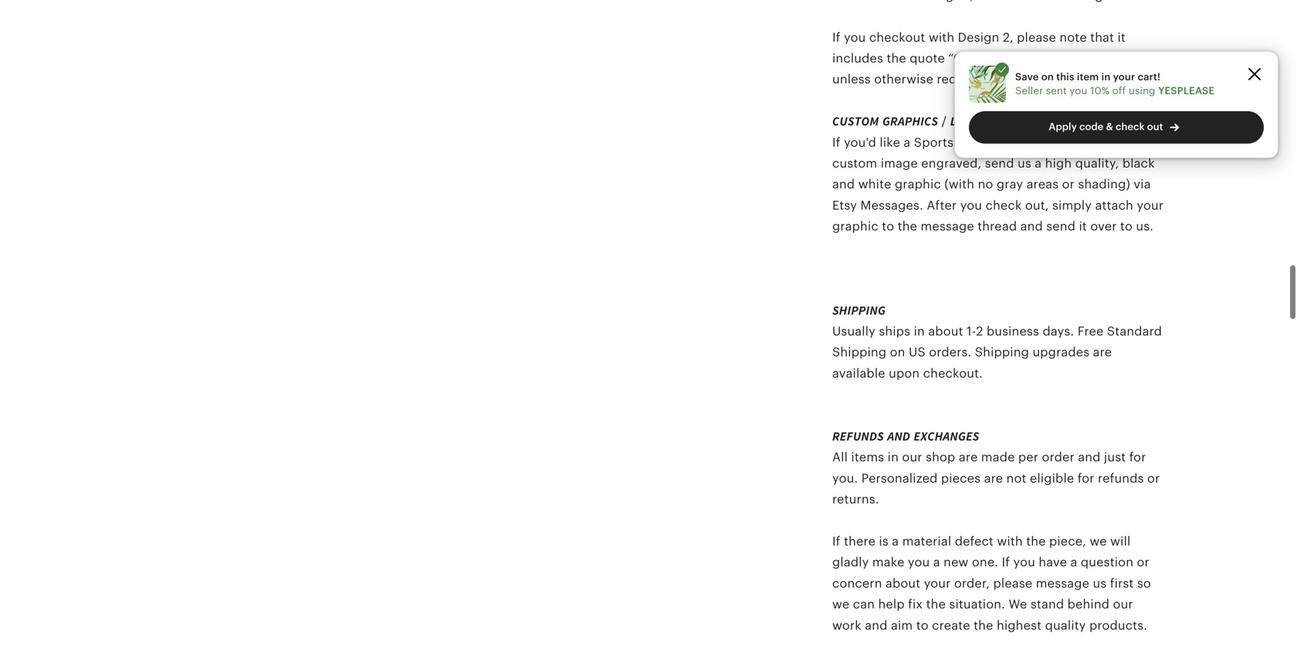Task type: describe. For each thing, give the bounding box(es) containing it.
a left new
[[934, 556, 941, 570]]

have
[[1039, 556, 1068, 570]]

first
[[1111, 577, 1134, 591]]

(with
[[945, 177, 975, 191]]

returns.
[[833, 493, 880, 506]]

available
[[833, 367, 886, 380]]

0 horizontal spatial for
[[1078, 472, 1095, 485]]

the up have
[[1027, 535, 1047, 549]]

you'd
[[844, 135, 877, 149]]

business
[[987, 325, 1040, 338]]

𝙇𝙊𝙂𝙊𝙎
[[951, 114, 989, 128]]

with inside if there is a material defect with the piece, we will gladly make you a new one. if you have a question or concern about your order, please message us first so we can help fix the situation. we stand behind our work and aim to create the highest quality products.
[[998, 535, 1024, 549]]

you inside 𝘾𝙐𝙎𝙏𝙊𝙈 𝙂𝙍𝘼𝙋𝙃𝙄𝘾𝙎 / 𝙇𝙊𝙂𝙊𝙎 if you'd like a sports team, company logo or any custom image engraved, send us a high quality, black and white graphic (with no gray areas or shading) via etsy messages. after you check out, simply attach your graphic to the message thread and send it over to us.
[[961, 198, 983, 212]]

"gather
[[949, 51, 995, 65]]

there
[[844, 535, 876, 549]]

make
[[873, 556, 905, 570]]

or up 'simply'
[[1063, 177, 1075, 191]]

us inside if there is a material defect with the piece, we will gladly make you a new one. if you have a question or concern about your order, please message us first so we can help fix the situation. we stand behind our work and aim to create the highest quality products.
[[1094, 577, 1107, 591]]

material
[[903, 535, 952, 549]]

cart!
[[1138, 71, 1161, 83]]

𝙎𝙃𝙄𝙋𝙋𝙄𝙉𝙂
[[833, 303, 886, 317]]

𝙎𝙃𝙄𝙋𝙋𝙄𝙉𝙂 usually ships in about 1-2 business days. free standard shipping on us orders. shipping upgrades are available upon checkout.
[[833, 303, 1163, 380]]

no
[[979, 177, 994, 191]]

quote
[[910, 51, 946, 65]]

this
[[1057, 71, 1075, 83]]

refunds
[[1099, 472, 1145, 485]]

𝙂𝙍𝘼𝙋𝙃𝙄𝘾𝙎
[[883, 114, 939, 128]]

free
[[1078, 325, 1104, 338]]

2 horizontal spatial to
[[1121, 219, 1133, 233]]

1 vertical spatial are
[[959, 451, 978, 464]]

about inside 𝙎𝙃𝙄𝙋𝙋𝙄𝙉𝙂 usually ships in about 1-2 business days. free standard shipping on us orders. shipping upgrades are available upon checkout.
[[929, 325, 964, 338]]

and inside if there is a material defect with the piece, we will gladly make you a new one. if you have a question or concern about your order, please message us first so we can help fix the situation. we stand behind our work and aim to create the highest quality products.
[[865, 619, 888, 633]]

defect
[[955, 535, 994, 549]]

and down out,
[[1021, 219, 1044, 233]]

requested.
[[937, 72, 1002, 86]]

white
[[859, 177, 892, 191]]

0 vertical spatial we
[[1090, 535, 1108, 549]]

us.
[[1137, 219, 1154, 233]]

just
[[1105, 451, 1127, 464]]

1 vertical spatial we
[[833, 598, 850, 612]]

0 horizontal spatial graphic
[[833, 219, 879, 233]]

design
[[958, 30, 1000, 44]]

one.
[[973, 556, 999, 570]]

so
[[1138, 577, 1152, 591]]

a right is
[[893, 535, 899, 549]]

2
[[977, 325, 984, 338]]

upgrades
[[1033, 346, 1090, 359]]

out
[[1148, 121, 1164, 132]]

hearts"
[[1111, 51, 1156, 65]]

save on this item in your cart! seller sent you 10% off using yesplease
[[1016, 71, 1215, 97]]

help
[[879, 598, 905, 612]]

simply
[[1053, 198, 1092, 212]]

black
[[1123, 156, 1156, 170]]

days.
[[1043, 325, 1075, 338]]

the inside the if you checkout with design 2, please note that it includes the quote "gather here with grateful hearts" unless otherwise requested.
[[887, 51, 907, 65]]

personalized
[[862, 472, 938, 485]]

sent
[[1047, 85, 1068, 97]]

includes
[[833, 51, 884, 65]]

new
[[944, 556, 969, 570]]

situation.
[[950, 598, 1006, 612]]

and up etsy
[[833, 177, 855, 191]]

a right like
[[904, 135, 911, 149]]

out,
[[1026, 198, 1050, 212]]

0 horizontal spatial to
[[882, 219, 895, 233]]

eligible
[[1031, 472, 1075, 485]]

0 horizontal spatial send
[[986, 156, 1015, 170]]

please inside the if you checkout with design 2, please note that it includes the quote "gather here with grateful hearts" unless otherwise requested.
[[1018, 30, 1057, 44]]

quality,
[[1076, 156, 1120, 170]]

2 shipping from the left
[[976, 346, 1030, 359]]

1 horizontal spatial for
[[1130, 451, 1147, 464]]

shading)
[[1079, 177, 1131, 191]]

logo
[[1058, 135, 1088, 149]]

fix
[[909, 598, 923, 612]]

10%
[[1091, 85, 1110, 97]]

areas
[[1027, 177, 1059, 191]]

aim
[[892, 619, 913, 633]]

𝙀𝙓𝘾𝙃𝘼𝙉𝙂𝙀𝙎
[[914, 430, 980, 443]]

order,
[[955, 577, 991, 591]]

or down code
[[1092, 135, 1104, 149]]

2,
[[1003, 30, 1014, 44]]

0 horizontal spatial with
[[929, 30, 955, 44]]

or inside if there is a material defect with the piece, we will gladly make you a new one. if you have a question or concern about your order, please message us first so we can help fix the situation. we stand behind our work and aim to create the highest quality products.
[[1138, 556, 1150, 570]]

if inside the if you checkout with design 2, please note that it includes the quote "gather here with grateful hearts" unless otherwise requested.
[[833, 30, 841, 44]]

2 vertical spatial are
[[985, 472, 1004, 485]]

checkout
[[870, 30, 926, 44]]

to inside if there is a material defect with the piece, we will gladly make you a new one. if you have a question or concern about your order, please message us first so we can help fix the situation. we stand behind our work and aim to create the highest quality products.
[[917, 619, 929, 633]]

0 vertical spatial check
[[1116, 121, 1145, 132]]

ships
[[879, 325, 911, 338]]

the right fix
[[927, 598, 946, 612]]

image
[[881, 156, 918, 170]]

1-
[[967, 325, 977, 338]]

usually
[[833, 325, 876, 338]]

you inside "save on this item in your cart! seller sent you 10% off using yesplease"
[[1070, 85, 1088, 97]]

attach
[[1096, 198, 1134, 212]]

in inside 𝙎𝙃𝙄𝙋𝙋𝙄𝙉𝙂 usually ships in about 1-2 business days. free standard shipping on us orders. shipping upgrades are available upon checkout.
[[914, 325, 926, 338]]

work
[[833, 619, 862, 633]]

and inside the 𝙍𝙀𝙁𝙐𝙉𝘿𝙎 𝘼𝙉𝘿 𝙀𝙓𝘾𝙃𝘼𝙉𝙂𝙀𝙎 all items in our shop are made per order and just for you. personalized pieces are not eligible for refunds or returns.
[[1079, 451, 1101, 464]]

the inside 𝘾𝙐𝙎𝙏𝙊𝙈 𝙂𝙍𝘼𝙋𝙃𝙄𝘾𝙎 / 𝙇𝙊𝙂𝙊𝙎 if you'd like a sports team, company logo or any custom image engraved, send us a high quality, black and white graphic (with no gray areas or shading) via etsy messages. after you check out, simply attach your graphic to the message thread and send it over to us.
[[898, 219, 918, 233]]



Task type: vqa. For each thing, say whether or not it's contained in the screenshot.
THE GIFTS UNDER $25
no



Task type: locate. For each thing, give the bounding box(es) containing it.
note
[[1060, 30, 1088, 44]]

0 vertical spatial on
[[1042, 71, 1055, 83]]

it left over
[[1080, 219, 1088, 233]]

0 horizontal spatial your
[[925, 577, 951, 591]]

our up personalized
[[903, 451, 923, 464]]

1 horizontal spatial message
[[1037, 577, 1090, 591]]

2 vertical spatial in
[[888, 451, 899, 464]]

2 vertical spatial your
[[925, 577, 951, 591]]

1 horizontal spatial we
[[1090, 535, 1108, 549]]

1 horizontal spatial check
[[1116, 121, 1145, 132]]

1 horizontal spatial in
[[914, 325, 926, 338]]

send up gray
[[986, 156, 1015, 170]]

0 horizontal spatial shipping
[[833, 346, 887, 359]]

shipping down business
[[976, 346, 1030, 359]]

1 horizontal spatial about
[[929, 325, 964, 338]]

0 horizontal spatial we
[[833, 598, 850, 612]]

0 horizontal spatial are
[[959, 451, 978, 464]]

code
[[1080, 121, 1104, 132]]

on inside "save on this item in your cart! seller sent you 10% off using yesplease"
[[1042, 71, 1055, 83]]

us
[[909, 346, 926, 359]]

if you checkout with design 2, please note that it includes the quote "gather here with grateful hearts" unless otherwise requested.
[[833, 30, 1156, 86]]

please right 2,
[[1018, 30, 1057, 44]]

message down have
[[1037, 577, 1090, 591]]

we left will
[[1090, 535, 1108, 549]]

are up the pieces
[[959, 451, 978, 464]]

you up includes
[[844, 30, 866, 44]]

1 horizontal spatial us
[[1094, 577, 1107, 591]]

1 vertical spatial it
[[1080, 219, 1088, 233]]

1 vertical spatial your
[[1138, 198, 1164, 212]]

0 vertical spatial send
[[986, 156, 1015, 170]]

check
[[1116, 121, 1145, 132], [986, 198, 1022, 212]]

1 horizontal spatial it
[[1118, 30, 1126, 44]]

0 vertical spatial it
[[1118, 30, 1126, 44]]

please inside if there is a material defect with the piece, we will gladly make you a new one. if you have a question or concern about your order, please message us first so we can help fix the situation. we stand behind our work and aim to create the highest quality products.
[[994, 577, 1033, 591]]

any
[[1108, 135, 1129, 149]]

we
[[1009, 598, 1028, 612]]

apply
[[1049, 121, 1078, 132]]

check down gray
[[986, 198, 1022, 212]]

shipping
[[833, 346, 887, 359], [976, 346, 1030, 359]]

if left 'there'
[[833, 535, 841, 549]]

after
[[927, 198, 957, 212]]

on up 'sent' on the right
[[1042, 71, 1055, 83]]

us inside 𝘾𝙐𝙎𝙏𝙊𝙈 𝙂𝙍𝘼𝙋𝙃𝙄𝘾𝙎 / 𝙇𝙊𝙂𝙊𝙎 if you'd like a sports team, company logo or any custom image engraved, send us a high quality, black and white graphic (with no gray areas or shading) via etsy messages. after you check out, simply attach your graphic to the message thread and send it over to us.
[[1018, 156, 1032, 170]]

1 horizontal spatial shipping
[[976, 346, 1030, 359]]

or inside the 𝙍𝙀𝙁𝙐𝙉𝘿𝙎 𝘼𝙉𝘿 𝙀𝙓𝘾𝙃𝘼𝙉𝙂𝙀𝙎 all items in our shop are made per order and just for you. personalized pieces are not eligible for refunds or returns.
[[1148, 472, 1161, 485]]

0 vertical spatial for
[[1130, 451, 1147, 464]]

𝘾𝙐𝙎𝙏𝙊𝙈 𝙂𝙍𝘼𝙋𝙃𝙄𝘾𝙎 / 𝙇𝙊𝙂𝙊𝙎 if you'd like a sports team, company logo or any custom image engraved, send us a high quality, black and white graphic (with no gray areas or shading) via etsy messages. after you check out, simply attach your graphic to the message thread and send it over to us.
[[833, 114, 1164, 233]]

1 vertical spatial check
[[986, 198, 1022, 212]]

you left have
[[1014, 556, 1036, 570]]

for
[[1130, 451, 1147, 464], [1078, 472, 1095, 485]]

0 vertical spatial in
[[1102, 71, 1111, 83]]

1 vertical spatial in
[[914, 325, 926, 338]]

concern
[[833, 577, 883, 591]]

0 vertical spatial message
[[921, 219, 975, 233]]

save
[[1016, 71, 1039, 83]]

grateful
[[1058, 51, 1107, 65]]

your inside "save on this item in your cart! seller sent you 10% off using yesplease"
[[1114, 71, 1136, 83]]

to right aim
[[917, 619, 929, 633]]

please up we
[[994, 577, 1033, 591]]

if inside 𝘾𝙐𝙎𝙏𝙊𝙈 𝙂𝙍𝘼𝙋𝙃𝙄𝘾𝙎 / 𝙇𝙊𝙂𝙊𝙎 if you'd like a sports team, company logo or any custom image engraved, send us a high quality, black and white graphic (with no gray areas or shading) via etsy messages. after you check out, simply attach your graphic to the message thread and send it over to us.
[[833, 135, 841, 149]]

1 horizontal spatial on
[[1042, 71, 1055, 83]]

piece,
[[1050, 535, 1087, 549]]

highest
[[997, 619, 1042, 633]]

1 horizontal spatial with
[[998, 535, 1024, 549]]

products.
[[1090, 619, 1148, 633]]

0 vertical spatial us
[[1018, 156, 1032, 170]]

are down the free on the right
[[1094, 346, 1113, 359]]

we
[[1090, 535, 1108, 549], [833, 598, 850, 612]]

for right eligible on the bottom right of page
[[1078, 472, 1095, 485]]

about up orders.
[[929, 325, 964, 338]]

&
[[1107, 121, 1114, 132]]

our down "first" in the right bottom of the page
[[1114, 598, 1134, 612]]

you down item
[[1070, 85, 1088, 97]]

your down new
[[925, 577, 951, 591]]

if
[[833, 30, 841, 44], [833, 135, 841, 149], [833, 535, 841, 549], [1002, 556, 1011, 570]]

the down the situation.
[[974, 619, 994, 633]]

1 horizontal spatial to
[[917, 619, 929, 633]]

1 vertical spatial please
[[994, 577, 1033, 591]]

message inside 𝘾𝙐𝙎𝙏𝙊𝙈 𝙂𝙍𝘼𝙋𝙃𝙄𝘾𝙎 / 𝙇𝙊𝙂𝙊𝙎 if you'd like a sports team, company logo or any custom image engraved, send us a high quality, black and white graphic (with no gray areas or shading) via etsy messages. after you check out, simply attach your graphic to the message thread and send it over to us.
[[921, 219, 975, 233]]

will
[[1111, 535, 1131, 549]]

upon
[[889, 367, 920, 380]]

question
[[1082, 556, 1134, 570]]

is
[[880, 535, 889, 549]]

are down made
[[985, 472, 1004, 485]]

1 shipping from the left
[[833, 346, 887, 359]]

yesplease
[[1159, 85, 1215, 97]]

2 horizontal spatial your
[[1138, 198, 1164, 212]]

company
[[997, 135, 1055, 149]]

1 horizontal spatial your
[[1114, 71, 1136, 83]]

your inside 𝘾𝙐𝙎𝙏𝙊𝙈 𝙂𝙍𝘼𝙋𝙃𝙄𝘾𝙎 / 𝙇𝙊𝙂𝙊𝙎 if you'd like a sports team, company logo or any custom image engraved, send us a high quality, black and white graphic (with no gray areas or shading) via etsy messages. after you check out, simply attach your graphic to the message thread and send it over to us.
[[1138, 198, 1164, 212]]

you
[[844, 30, 866, 44], [1070, 85, 1088, 97], [961, 198, 983, 212], [908, 556, 930, 570], [1014, 556, 1036, 570]]

we up 'work'
[[833, 598, 850, 612]]

if left you'd
[[833, 135, 841, 149]]

in up 10%
[[1102, 71, 1111, 83]]

2 horizontal spatial with
[[1029, 51, 1055, 65]]

custom
[[833, 156, 878, 170]]

graphic down image
[[895, 177, 942, 191]]

you down the (with
[[961, 198, 983, 212]]

0 horizontal spatial about
[[886, 577, 921, 591]]

or right the "refunds"
[[1148, 472, 1161, 485]]

all
[[833, 451, 848, 464]]

1 vertical spatial for
[[1078, 472, 1095, 485]]

unless
[[833, 72, 871, 86]]

seller
[[1016, 85, 1044, 97]]

graphic down etsy
[[833, 219, 879, 233]]

are inside 𝙎𝙃𝙄𝙋𝙋𝙄𝙉𝙂 usually ships in about 1-2 business days. free standard shipping on us orders. shipping upgrades are available upon checkout.
[[1094, 346, 1113, 359]]

0 horizontal spatial in
[[888, 451, 899, 464]]

to down messages.
[[882, 219, 895, 233]]

and down can
[[865, 619, 888, 633]]

2 horizontal spatial are
[[1094, 346, 1113, 359]]

if up includes
[[833, 30, 841, 44]]

orders.
[[930, 346, 972, 359]]

you down material
[[908, 556, 930, 570]]

0 vertical spatial graphic
[[895, 177, 942, 191]]

it right that
[[1118, 30, 1126, 44]]

team,
[[958, 135, 993, 149]]

about
[[929, 325, 964, 338], [886, 577, 921, 591]]

etsy
[[833, 198, 858, 212]]

for right just
[[1130, 451, 1147, 464]]

not
[[1007, 472, 1027, 485]]

check inside 𝘾𝙐𝙎𝙏𝙊𝙈 𝙂𝙍𝘼𝙋𝙃𝙄𝘾𝙎 / 𝙇𝙊𝙂𝙊𝙎 if you'd like a sports team, company logo or any custom image engraved, send us a high quality, black and white graphic (with no gray areas or shading) via etsy messages. after you check out, simply attach your graphic to the message thread and send it over to us.
[[986, 198, 1022, 212]]

that
[[1091, 30, 1115, 44]]

in up the us
[[914, 325, 926, 338]]

1 vertical spatial graphic
[[833, 219, 879, 233]]

gladly
[[833, 556, 870, 570]]

0 vertical spatial our
[[903, 451, 923, 464]]

here
[[999, 51, 1026, 65]]

𝙍𝙀𝙁𝙐𝙉𝘿𝙎 𝘼𝙉𝘿 𝙀𝙓𝘾𝙃𝘼𝙉𝙂𝙀𝙎 all items in our shop are made per order and just for you. personalized pieces are not eligible for refunds or returns.
[[833, 430, 1161, 506]]

us
[[1018, 156, 1032, 170], [1094, 577, 1107, 591]]

your up off
[[1114, 71, 1136, 83]]

1 vertical spatial on
[[890, 346, 906, 359]]

per
[[1019, 451, 1039, 464]]

you.
[[833, 472, 859, 485]]

shop
[[926, 451, 956, 464]]

1 horizontal spatial our
[[1114, 598, 1134, 612]]

to left us.
[[1121, 219, 1133, 233]]

2 vertical spatial with
[[998, 535, 1024, 549]]

to
[[882, 219, 895, 233], [1121, 219, 1133, 233], [917, 619, 929, 633]]

0 vertical spatial your
[[1114, 71, 1136, 83]]

using
[[1129, 85, 1156, 97]]

on inside 𝙎𝙃𝙄𝙋𝙋𝙄𝙉𝙂 usually ships in about 1-2 business days. free standard shipping on us orders. shipping upgrades are available upon checkout.
[[890, 346, 906, 359]]

with up quote
[[929, 30, 955, 44]]

otherwise
[[875, 72, 934, 86]]

pieces
[[942, 472, 981, 485]]

2 horizontal spatial in
[[1102, 71, 1111, 83]]

our inside the 𝙍𝙀𝙁𝙐𝙉𝘿𝙎 𝘼𝙉𝘿 𝙀𝙓𝘾𝙃𝘼𝙉𝙂𝙀𝙎 all items in our shop are made per order and just for you. personalized pieces are not eligible for refunds or returns.
[[903, 451, 923, 464]]

like
[[880, 135, 901, 149]]

us left "first" in the right bottom of the page
[[1094, 577, 1107, 591]]

or up the so
[[1138, 556, 1150, 570]]

0 horizontal spatial message
[[921, 219, 975, 233]]

made
[[982, 451, 1016, 464]]

your inside if there is a material defect with the piece, we will gladly make you a new one. if you have a question or concern about your order, please message us first so we can help fix the situation. we stand behind our work and aim to create the highest quality products.
[[925, 577, 951, 591]]

over
[[1091, 219, 1118, 233]]

0 horizontal spatial check
[[986, 198, 1022, 212]]

apply code & check out link
[[970, 111, 1265, 144]]

1 vertical spatial send
[[1047, 219, 1076, 233]]

apply code & check out
[[1049, 121, 1164, 132]]

about up help
[[886, 577, 921, 591]]

about inside if there is a material defect with the piece, we will gladly make you a new one. if you have a question or concern about your order, please message us first so we can help fix the situation. we stand behind our work and aim to create the highest quality products.
[[886, 577, 921, 591]]

shipping up available
[[833, 346, 887, 359]]

it inside the if you checkout with design 2, please note that it includes the quote "gather here with grateful hearts" unless otherwise requested.
[[1118, 30, 1126, 44]]

1 vertical spatial with
[[1029, 51, 1055, 65]]

𝘾𝙐𝙎𝙏𝙊𝙈
[[833, 114, 880, 128]]

1 vertical spatial message
[[1037, 577, 1090, 591]]

our inside if there is a material defect with the piece, we will gladly make you a new one. if you have a question or concern about your order, please message us first so we can help fix the situation. we stand behind our work and aim to create the highest quality products.
[[1114, 598, 1134, 612]]

check up any
[[1116, 121, 1145, 132]]

high
[[1046, 156, 1073, 170]]

in down 𝘼𝙉𝘿
[[888, 451, 899, 464]]

0 horizontal spatial on
[[890, 346, 906, 359]]

via
[[1134, 177, 1152, 191]]

and left just
[[1079, 451, 1101, 464]]

a
[[904, 135, 911, 149], [1035, 156, 1042, 170], [893, 535, 899, 549], [934, 556, 941, 570], [1071, 556, 1078, 570]]

a right have
[[1071, 556, 1078, 570]]

1 vertical spatial about
[[886, 577, 921, 591]]

in inside the 𝙍𝙀𝙁𝙐𝙉𝘿𝙎 𝘼𝙉𝘿 𝙀𝙓𝘾𝙃𝘼𝙉𝙂𝙀𝙎 all items in our shop are made per order and just for you. personalized pieces are not eligible for refunds or returns.
[[888, 451, 899, 464]]

with up save
[[1029, 51, 1055, 65]]

send down 'simply'
[[1047, 219, 1076, 233]]

/
[[942, 114, 947, 128]]

order
[[1043, 451, 1075, 464]]

in inside "save on this item in your cart! seller sent you 10% off using yesplease"
[[1102, 71, 1111, 83]]

you inside the if you checkout with design 2, please note that it includes the quote "gather here with grateful hearts" unless otherwise requested.
[[844, 30, 866, 44]]

if right one.
[[1002, 556, 1011, 570]]

with up one.
[[998, 535, 1024, 549]]

quality
[[1046, 619, 1087, 633]]

create
[[933, 619, 971, 633]]

0 vertical spatial about
[[929, 325, 964, 338]]

a left high
[[1035, 156, 1042, 170]]

behind
[[1068, 598, 1110, 612]]

0 horizontal spatial our
[[903, 451, 923, 464]]

messages.
[[861, 198, 924, 212]]

0 horizontal spatial us
[[1018, 156, 1032, 170]]

the down messages.
[[898, 219, 918, 233]]

your up us.
[[1138, 198, 1164, 212]]

off
[[1113, 85, 1127, 97]]

𝘼𝙉𝘿
[[888, 430, 911, 443]]

us down company
[[1018, 156, 1032, 170]]

0 vertical spatial are
[[1094, 346, 1113, 359]]

message down after
[[921, 219, 975, 233]]

0 vertical spatial please
[[1018, 30, 1057, 44]]

on left the us
[[890, 346, 906, 359]]

checkout.
[[924, 367, 984, 380]]

standard
[[1108, 325, 1163, 338]]

1 horizontal spatial graphic
[[895, 177, 942, 191]]

1 horizontal spatial are
[[985, 472, 1004, 485]]

the down checkout
[[887, 51, 907, 65]]

engraved,
[[922, 156, 982, 170]]

thread
[[978, 219, 1018, 233]]

1 vertical spatial us
[[1094, 577, 1107, 591]]

0 horizontal spatial it
[[1080, 219, 1088, 233]]

0 vertical spatial with
[[929, 30, 955, 44]]

message inside if there is a material defect with the piece, we will gladly make you a new one. if you have a question or concern about your order, please message us first so we can help fix the situation. we stand behind our work and aim to create the highest quality products.
[[1037, 577, 1090, 591]]

in
[[1102, 71, 1111, 83], [914, 325, 926, 338], [888, 451, 899, 464]]

it inside 𝘾𝙐𝙎𝙏𝙊𝙈 𝙂𝙍𝘼𝙋𝙃𝙄𝘾𝙎 / 𝙇𝙊𝙂𝙊𝙎 if you'd like a sports team, company logo or any custom image engraved, send us a high quality, black and white graphic (with no gray areas or shading) via etsy messages. after you check out, simply attach your graphic to the message thread and send it over to us.
[[1080, 219, 1088, 233]]

1 horizontal spatial send
[[1047, 219, 1076, 233]]

item
[[1078, 71, 1100, 83]]

1 vertical spatial our
[[1114, 598, 1134, 612]]



